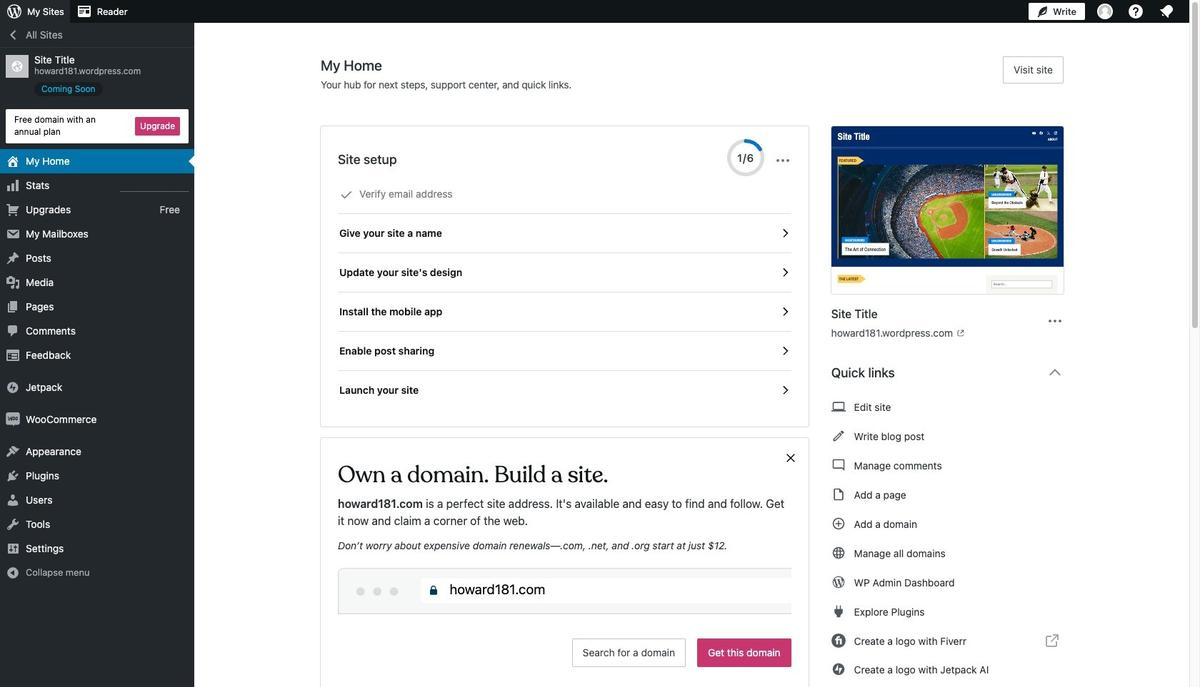 Task type: locate. For each thing, give the bounding box(es) containing it.
more options for site site title image
[[1047, 313, 1064, 330]]

img image
[[6, 380, 20, 395], [6, 413, 20, 427]]

0 vertical spatial img image
[[6, 380, 20, 395]]

progress bar
[[727, 139, 764, 176]]

dismiss domain name promotion image
[[784, 450, 797, 467]]

dismiss settings image
[[774, 152, 791, 169]]

manage your notifications image
[[1158, 3, 1175, 20]]

2 task enabled image from the top
[[778, 306, 791, 319]]

main content
[[321, 56, 1075, 688]]

1 vertical spatial img image
[[6, 413, 20, 427]]

task enabled image
[[778, 227, 791, 240], [778, 306, 791, 319], [778, 345, 791, 358], [778, 384, 791, 397]]

insert_drive_file image
[[831, 487, 846, 504]]

task enabled image
[[778, 266, 791, 279]]



Task type: describe. For each thing, give the bounding box(es) containing it.
1 img image from the top
[[6, 380, 20, 395]]

highest hourly views 0 image
[[121, 183, 189, 192]]

edit image
[[831, 428, 846, 445]]

launchpad checklist element
[[338, 175, 791, 410]]

3 task enabled image from the top
[[778, 345, 791, 358]]

help image
[[1127, 3, 1144, 20]]

laptop image
[[831, 399, 846, 416]]

1 task enabled image from the top
[[778, 227, 791, 240]]

my profile image
[[1097, 4, 1113, 19]]

mode_comment image
[[831, 457, 846, 474]]

2 img image from the top
[[6, 413, 20, 427]]

4 task enabled image from the top
[[778, 384, 791, 397]]



Task type: vqa. For each thing, say whether or not it's contained in the screenshot.
Close image in the top right of the page
no



